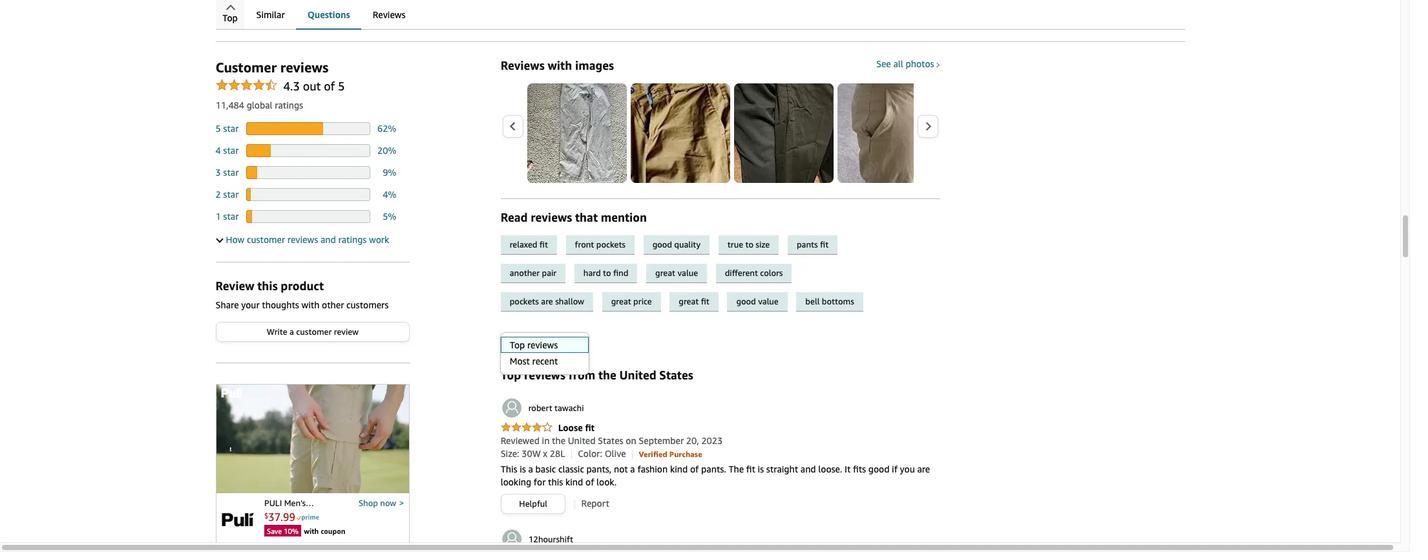 Task type: locate. For each thing, give the bounding box(es) containing it.
1 vertical spatial reviews
[[501, 58, 545, 72]]

x
[[543, 448, 548, 459]]

progress bar
[[246, 122, 370, 135], [246, 144, 370, 157], [246, 166, 370, 179], [246, 188, 370, 201], [246, 210, 370, 223]]

28l
[[550, 448, 565, 459]]

star right 2
[[223, 189, 239, 200]]

5 right the out
[[338, 79, 345, 93]]

value down quality
[[678, 268, 698, 278]]

pants fit link
[[788, 235, 845, 255]]

of down pants,
[[586, 477, 594, 488]]

| image
[[572, 450, 572, 459], [632, 450, 633, 459], [575, 500, 575, 509]]

1 vertical spatial and
[[801, 464, 816, 475]]

top reviews option
[[500, 337, 589, 353]]

next image
[[925, 122, 932, 132]]

1 horizontal spatial and
[[801, 464, 816, 475]]

fit right loose
[[585, 422, 595, 433]]

1 horizontal spatial good
[[737, 296, 756, 306]]

1 vertical spatial to
[[603, 268, 611, 278]]

ratings
[[275, 100, 303, 111], [338, 234, 367, 245]]

the right in
[[552, 435, 566, 446]]

list box
[[500, 337, 589, 369]]

true to size link
[[719, 235, 788, 255]]

3 star from the top
[[223, 167, 239, 178]]

| image right 28l
[[572, 450, 572, 459]]

this
[[501, 464, 518, 475]]

reviews up relaxed fit link at the top left of the page
[[531, 210, 572, 224]]

0 vertical spatial are
[[541, 296, 553, 306]]

is right this
[[520, 464, 526, 475]]

united down loose fit
[[568, 435, 596, 446]]

2 horizontal spatial great
[[679, 296, 699, 306]]

1 horizontal spatial the
[[599, 368, 617, 382]]

0 horizontal spatial and
[[321, 234, 336, 245]]

0 vertical spatial states
[[660, 368, 694, 382]]

0 horizontal spatial with
[[302, 299, 320, 310]]

are inside this is a basic classic pants, not a fashion kind of pants.  the fit is straight and loose. it fits good if you are looking for this kind of look.
[[918, 464, 931, 475]]

how customer reviews and ratings work button
[[216, 233, 389, 246]]

write a customer review link
[[216, 323, 409, 341]]

read reviews that mention
[[501, 210, 647, 224]]

pockets down another
[[510, 296, 539, 306]]

is left the straight
[[758, 464, 764, 475]]

1 vertical spatial good
[[737, 296, 756, 306]]

fit right the the
[[747, 464, 756, 475]]

color:
[[578, 448, 603, 459]]

customer
[[247, 234, 285, 245], [296, 327, 332, 337]]

are right you
[[918, 464, 931, 475]]

1 horizontal spatial great
[[656, 268, 676, 278]]

progress bar for 4 star
[[246, 144, 370, 157]]

Search in reviews, Q&A... search field
[[216, 7, 733, 27]]

0 horizontal spatial value
[[678, 268, 698, 278]]

and inside dropdown button
[[321, 234, 336, 245]]

kind down classic
[[566, 477, 583, 488]]

verified
[[639, 450, 668, 459]]

star for 4 star
[[223, 145, 239, 156]]

1 horizontal spatial kind
[[670, 464, 688, 475]]

reviewed
[[501, 435, 540, 446]]

0 horizontal spatial kind
[[566, 477, 583, 488]]

4
[[216, 145, 221, 156]]

0 horizontal spatial good
[[653, 239, 672, 250]]

1 horizontal spatial to
[[746, 239, 754, 250]]

images
[[575, 58, 614, 72]]

1 vertical spatial of
[[691, 464, 699, 475]]

a right write
[[290, 327, 294, 337]]

tawachi
[[555, 403, 584, 413]]

0 vertical spatial value
[[678, 268, 698, 278]]

3 progress bar from the top
[[246, 166, 370, 179]]

1 horizontal spatial ratings
[[338, 234, 367, 245]]

bell bottoms link
[[797, 292, 870, 312]]

out
[[303, 79, 321, 93]]

12hourshift
[[529, 534, 574, 545]]

customers
[[347, 299, 389, 310]]

value down colors
[[759, 296, 779, 306]]

1 horizontal spatial of
[[586, 477, 594, 488]]

0 horizontal spatial customer
[[247, 234, 285, 245]]

to inside 'link'
[[603, 268, 611, 278]]

and inside this is a basic classic pants, not a fashion kind of pants.  the fit is straight and loose. it fits good if you are looking for this kind of look.
[[801, 464, 816, 475]]

star right 3 at the left top of the page
[[223, 167, 239, 178]]

2 star link
[[216, 189, 239, 200]]

united right from
[[620, 368, 657, 382]]

that
[[575, 210, 598, 224]]

1 vertical spatial 5
[[216, 123, 221, 134]]

fit for relaxed fit
[[540, 239, 548, 250]]

0 vertical spatial and
[[321, 234, 336, 245]]

0 horizontal spatial | image
[[572, 450, 572, 459]]

with down product
[[302, 299, 320, 310]]

2 star from the top
[[223, 145, 239, 156]]

and left loose.
[[801, 464, 816, 475]]

4 star from the top
[[223, 189, 239, 200]]

customer inside dropdown button
[[247, 234, 285, 245]]

united
[[620, 368, 657, 382], [568, 435, 596, 446]]

if
[[892, 464, 898, 475]]

great
[[656, 268, 676, 278], [612, 296, 632, 306], [679, 296, 699, 306]]

global
[[247, 100, 273, 111]]

star for 5 star
[[223, 123, 239, 134]]

5 progress bar from the top
[[246, 210, 370, 223]]

reviews for top reviews
[[520, 335, 544, 344]]

customer reviews
[[216, 59, 329, 76]]

0 horizontal spatial reviews
[[373, 9, 406, 20]]

this inside this is a basic classic pants, not a fashion kind of pants.  the fit is straight and loose. it fits good if you are looking for this kind of look.
[[548, 477, 563, 488]]

of down purchase
[[691, 464, 699, 475]]

review
[[334, 327, 359, 337]]

1 vertical spatial value
[[759, 296, 779, 306]]

this right for
[[548, 477, 563, 488]]

dropdown image
[[578, 337, 584, 342]]

find
[[614, 268, 629, 278]]

1 horizontal spatial states
[[660, 368, 694, 382]]

star right 1
[[223, 211, 239, 222]]

to left size
[[746, 239, 754, 250]]

2 is from the left
[[758, 464, 764, 475]]

top reviews element
[[216, 41, 1411, 552]]

| image down on
[[632, 450, 633, 459]]

1 vertical spatial ratings
[[338, 234, 367, 245]]

3 star
[[216, 167, 239, 178]]

loose fit
[[558, 422, 595, 433]]

5 up the 4
[[216, 123, 221, 134]]

to left "find"
[[603, 268, 611, 278]]

product
[[281, 279, 324, 293]]

bell bottoms
[[806, 296, 855, 306]]

size:
[[501, 448, 520, 459]]

report
[[582, 498, 610, 509]]

reviews up most recent link
[[528, 340, 558, 351]]

2 horizontal spatial a
[[631, 464, 635, 475]]

5 star from the top
[[223, 211, 239, 222]]

fit for loose fit
[[585, 422, 595, 433]]

the
[[599, 368, 617, 382], [552, 435, 566, 446]]

1 vertical spatial pockets
[[510, 296, 539, 306]]

a right not
[[631, 464, 635, 475]]

1 horizontal spatial customer
[[296, 327, 332, 337]]

1 vertical spatial united
[[568, 435, 596, 446]]

reviews up the out
[[280, 59, 329, 76]]

0 vertical spatial pockets
[[597, 239, 626, 250]]

0 horizontal spatial to
[[603, 268, 611, 278]]

different colors
[[725, 268, 783, 278]]

1 star from the top
[[223, 123, 239, 134]]

2 progress bar from the top
[[246, 144, 370, 157]]

2
[[216, 189, 221, 200]]

2 vertical spatial good
[[869, 464, 890, 475]]

and left 'work'
[[321, 234, 336, 245]]

0 horizontal spatial states
[[598, 435, 624, 446]]

good left quality
[[653, 239, 672, 250]]

good for good quality
[[653, 239, 672, 250]]

1 horizontal spatial | image
[[575, 500, 575, 509]]

1 horizontal spatial value
[[759, 296, 779, 306]]

pockets right front
[[597, 239, 626, 250]]

this inside 'review this product share your thoughts with other customers'
[[257, 279, 278, 293]]

1 vertical spatial states
[[598, 435, 624, 446]]

5
[[338, 79, 345, 93], [216, 123, 221, 134]]

list
[[527, 83, 1411, 183]]

great price
[[612, 296, 652, 306]]

reviews up product
[[288, 234, 318, 245]]

not
[[614, 464, 628, 475]]

customer left review
[[296, 327, 332, 337]]

reviews inside top reviews most recent
[[528, 340, 558, 351]]

0 vertical spatial reviews
[[373, 9, 406, 20]]

good left if
[[869, 464, 890, 475]]

2 horizontal spatial | image
[[632, 450, 633, 459]]

1 horizontal spatial a
[[529, 464, 533, 475]]

3
[[216, 167, 221, 178]]

fit right the relaxed in the top of the page
[[540, 239, 548, 250]]

reviews up most
[[520, 335, 544, 344]]

the right from
[[599, 368, 617, 382]]

fit right pants
[[821, 239, 829, 250]]

pants,
[[587, 464, 612, 475]]

robert
[[529, 403, 553, 413]]

1 horizontal spatial is
[[758, 464, 764, 475]]

1 horizontal spatial pockets
[[597, 239, 626, 250]]

4% link
[[383, 189, 397, 200]]

relaxed
[[510, 239, 538, 250]]

4%
[[383, 189, 397, 200]]

ratings down 4.3
[[275, 100, 303, 111]]

top reviews
[[506, 335, 544, 344]]

photos
[[906, 58, 935, 69]]

0 vertical spatial customer
[[247, 234, 285, 245]]

questions
[[308, 9, 350, 20]]

0 vertical spatial good
[[653, 239, 672, 250]]

reviews up previous image
[[501, 58, 545, 72]]

customer right how
[[247, 234, 285, 245]]

1 vertical spatial are
[[918, 464, 931, 475]]

2 horizontal spatial good
[[869, 464, 890, 475]]

1 vertical spatial customer
[[296, 327, 332, 337]]

star right the 4
[[223, 145, 239, 156]]

good inside this is a basic classic pants, not a fashion kind of pants.  the fit is straight and loose. it fits good if you are looking for this kind of look.
[[869, 464, 890, 475]]

verified purchase
[[639, 450, 703, 459]]

your
[[241, 299, 260, 310]]

shallow
[[555, 296, 585, 306]]

this up thoughts on the bottom of page
[[257, 279, 278, 293]]

0 horizontal spatial great
[[612, 296, 632, 306]]

search image
[[222, 13, 231, 21]]

this is a basic classic pants, not a fashion kind of pants.  the fit is straight and loose. it fits good if you are looking for this kind of look.
[[501, 464, 931, 488]]

are left shallow at the bottom of the page
[[541, 296, 553, 306]]

value for good value
[[759, 296, 779, 306]]

11,484
[[216, 100, 244, 111]]

0 horizontal spatial of
[[324, 79, 335, 93]]

1 vertical spatial with
[[302, 299, 320, 310]]

0 horizontal spatial a
[[290, 327, 294, 337]]

with inside 'review this product share your thoughts with other customers'
[[302, 299, 320, 310]]

great left price
[[612, 296, 632, 306]]

1 horizontal spatial united
[[620, 368, 657, 382]]

0 vertical spatial 5
[[338, 79, 345, 93]]

to for true
[[746, 239, 754, 250]]

0 horizontal spatial united
[[568, 435, 596, 446]]

reviews with images
[[501, 58, 614, 72]]

4 progress bar from the top
[[246, 188, 370, 201]]

september
[[639, 435, 684, 446]]

reviews right questions on the top left of page
[[373, 9, 406, 20]]

| image left report
[[575, 500, 575, 509]]

read
[[501, 210, 528, 224]]

0 vertical spatial with
[[548, 58, 572, 72]]

star
[[223, 123, 239, 134], [223, 145, 239, 156], [223, 167, 239, 178], [223, 189, 239, 200], [223, 211, 239, 222]]

0 vertical spatial to
[[746, 239, 754, 250]]

a left basic
[[529, 464, 533, 475]]

purchase
[[670, 450, 703, 459]]

fit down great value link
[[701, 296, 710, 306]]

straight
[[767, 464, 799, 475]]

how
[[226, 234, 245, 245]]

quality
[[675, 239, 701, 250]]

1 vertical spatial the
[[552, 435, 566, 446]]

see all photos
[[877, 58, 935, 69]]

2 vertical spatial of
[[586, 477, 594, 488]]

fit
[[540, 239, 548, 250], [821, 239, 829, 250], [701, 296, 710, 306], [585, 422, 595, 433], [747, 464, 756, 475]]

looking
[[501, 477, 532, 488]]

report link
[[582, 498, 610, 509]]

of right the out
[[324, 79, 335, 93]]

0 vertical spatial ratings
[[275, 100, 303, 111]]

ratings left 'work'
[[338, 234, 367, 245]]

reviews down recent
[[524, 368, 566, 382]]

1 horizontal spatial this
[[548, 477, 563, 488]]

0 horizontal spatial this
[[257, 279, 278, 293]]

0 horizontal spatial pockets
[[510, 296, 539, 306]]

0 horizontal spatial 5
[[216, 123, 221, 134]]

the
[[729, 464, 744, 475]]

1 progress bar from the top
[[246, 122, 370, 135]]

1 horizontal spatial are
[[918, 464, 931, 475]]

star for 3 star
[[223, 167, 239, 178]]

pair
[[542, 268, 557, 278]]

0 horizontal spatial the
[[552, 435, 566, 446]]

kind down purchase
[[670, 464, 688, 475]]

1 horizontal spatial reviews
[[501, 58, 545, 72]]

with left 'images' on the top of page
[[548, 58, 572, 72]]

good down different
[[737, 296, 756, 306]]

a
[[290, 327, 294, 337], [529, 464, 533, 475], [631, 464, 635, 475]]

0 horizontal spatial is
[[520, 464, 526, 475]]

great down good quality
[[656, 268, 676, 278]]

0 vertical spatial this
[[257, 279, 278, 293]]

great for great price
[[612, 296, 632, 306]]

top inside top reviews most recent
[[510, 340, 525, 351]]

11,484 global ratings
[[216, 100, 303, 111]]

star up 4 star
[[223, 123, 239, 134]]

1 horizontal spatial with
[[548, 58, 572, 72]]

0 vertical spatial the
[[599, 368, 617, 382]]

great down great value link
[[679, 296, 699, 306]]

1 vertical spatial this
[[548, 477, 563, 488]]

to
[[746, 239, 754, 250], [603, 268, 611, 278]]



Task type: describe. For each thing, give the bounding box(es) containing it.
good value
[[737, 296, 779, 306]]

verified purchase link
[[639, 448, 703, 459]]

share
[[216, 299, 239, 310]]

progress bar for 1 star
[[246, 210, 370, 223]]

5 star link
[[216, 123, 239, 134]]

olive
[[605, 448, 626, 459]]

write a customer review
[[267, 327, 359, 337]]

pants fit
[[797, 239, 829, 250]]

see
[[877, 58, 891, 69]]

from
[[569, 368, 596, 382]]

ratings inside dropdown button
[[338, 234, 367, 245]]

reviews for top reviews from the united states
[[524, 368, 566, 382]]

top for top reviews
[[506, 335, 518, 344]]

fit for great fit
[[701, 296, 710, 306]]

2 horizontal spatial of
[[691, 464, 699, 475]]

1
[[216, 211, 221, 222]]

1 horizontal spatial 5
[[338, 79, 345, 93]]

price
[[634, 296, 652, 306]]

top for top reviews from the united states
[[501, 368, 521, 382]]

previous image
[[509, 122, 516, 132]]

2023
[[702, 435, 723, 446]]

helpful link
[[502, 495, 565, 514]]

0 vertical spatial united
[[620, 368, 657, 382]]

list box containing top reviews
[[500, 337, 589, 369]]

front
[[575, 239, 594, 250]]

progress bar for 5 star
[[246, 122, 370, 135]]

see all photos link
[[877, 58, 941, 69]]

great price link
[[602, 292, 670, 312]]

size: 30w x 28l
[[501, 448, 565, 459]]

20%
[[378, 145, 397, 156]]

good value link
[[728, 292, 797, 312]]

progress bar for 2 star
[[246, 188, 370, 201]]

0 horizontal spatial ratings
[[275, 100, 303, 111]]

reviews for read reviews that mention
[[531, 210, 572, 224]]

for
[[534, 477, 546, 488]]

similar
[[256, 9, 285, 20]]

true
[[728, 239, 744, 250]]

good quality
[[653, 239, 701, 250]]

it
[[845, 464, 851, 475]]

top for top reviews most recent
[[510, 340, 525, 351]]

0 vertical spatial of
[[324, 79, 335, 93]]

30w
[[522, 448, 541, 459]]

loose.
[[819, 464, 843, 475]]

recent
[[533, 356, 558, 367]]

fashion
[[638, 464, 668, 475]]

reviews inside dropdown button
[[288, 234, 318, 245]]

star for 1 star
[[223, 211, 239, 222]]

relaxed fit
[[510, 239, 548, 250]]

0 vertical spatial kind
[[670, 464, 688, 475]]

hard to find link
[[575, 264, 647, 283]]

all
[[894, 58, 904, 69]]

pockets are shallow
[[510, 296, 585, 306]]

on
[[626, 435, 637, 446]]

loose
[[558, 422, 583, 433]]

0 horizontal spatial are
[[541, 296, 553, 306]]

5 star
[[216, 123, 239, 134]]

top reviews from the united states
[[501, 368, 694, 382]]

9%
[[383, 167, 397, 178]]

62%
[[378, 123, 397, 134]]

3 star link
[[216, 167, 239, 178]]

different
[[725, 268, 758, 278]]

expand image
[[216, 236, 223, 243]]

most recent link
[[501, 353, 589, 369]]

different colors link
[[716, 264, 799, 283]]

1 star
[[216, 211, 239, 222]]

front pockets link
[[566, 235, 644, 255]]

12hourshift link
[[501, 529, 574, 551]]

1 vertical spatial kind
[[566, 477, 583, 488]]

reviews for reviews with images
[[501, 58, 545, 72]]

great for great value
[[656, 268, 676, 278]]

list inside top reviews element
[[527, 83, 1411, 183]]

look.
[[597, 477, 617, 488]]

reviews for customer reviews
[[280, 59, 329, 76]]

another pair
[[510, 268, 557, 278]]

bottoms
[[822, 296, 855, 306]]

fits
[[854, 464, 867, 475]]

great value
[[656, 268, 698, 278]]

work
[[369, 234, 389, 245]]

great value link
[[647, 264, 716, 283]]

thoughts
[[262, 299, 299, 310]]

review this product share your thoughts with other customers
[[216, 279, 389, 310]]

reviews for top reviews most recent
[[528, 340, 558, 351]]

to for hard
[[603, 268, 611, 278]]

classic
[[559, 464, 584, 475]]

fit for pants fit
[[821, 239, 829, 250]]

top reviews link
[[501, 337, 589, 353]]

you
[[900, 464, 915, 475]]

pants.
[[702, 464, 727, 475]]

customer
[[216, 59, 277, 76]]

progress bar for 3 star
[[246, 166, 370, 179]]

how customer reviews and ratings work
[[226, 234, 389, 245]]

1 is from the left
[[520, 464, 526, 475]]

helpful
[[519, 499, 548, 509]]

colors
[[761, 268, 783, 278]]

front pockets
[[575, 239, 626, 250]]

great for great fit
[[679, 296, 699, 306]]

star for 2 star
[[223, 189, 239, 200]]

bell
[[806, 296, 820, 306]]

top for top
[[223, 12, 238, 23]]

fit inside this is a basic classic pants, not a fashion kind of pants.  the fit is straight and loose. it fits good if you are looking for this kind of look.
[[747, 464, 756, 475]]

4 star link
[[216, 145, 239, 156]]

color: olive
[[578, 448, 626, 459]]

1 star link
[[216, 211, 239, 222]]

20,
[[687, 435, 699, 446]]

good for good value
[[737, 296, 756, 306]]

20% link
[[378, 145, 397, 156]]

value for great value
[[678, 268, 698, 278]]

reviews for reviews
[[373, 9, 406, 20]]



Task type: vqa. For each thing, say whether or not it's contained in the screenshot.
second ELIGIBLE FOR PRIME. icon from right
no



